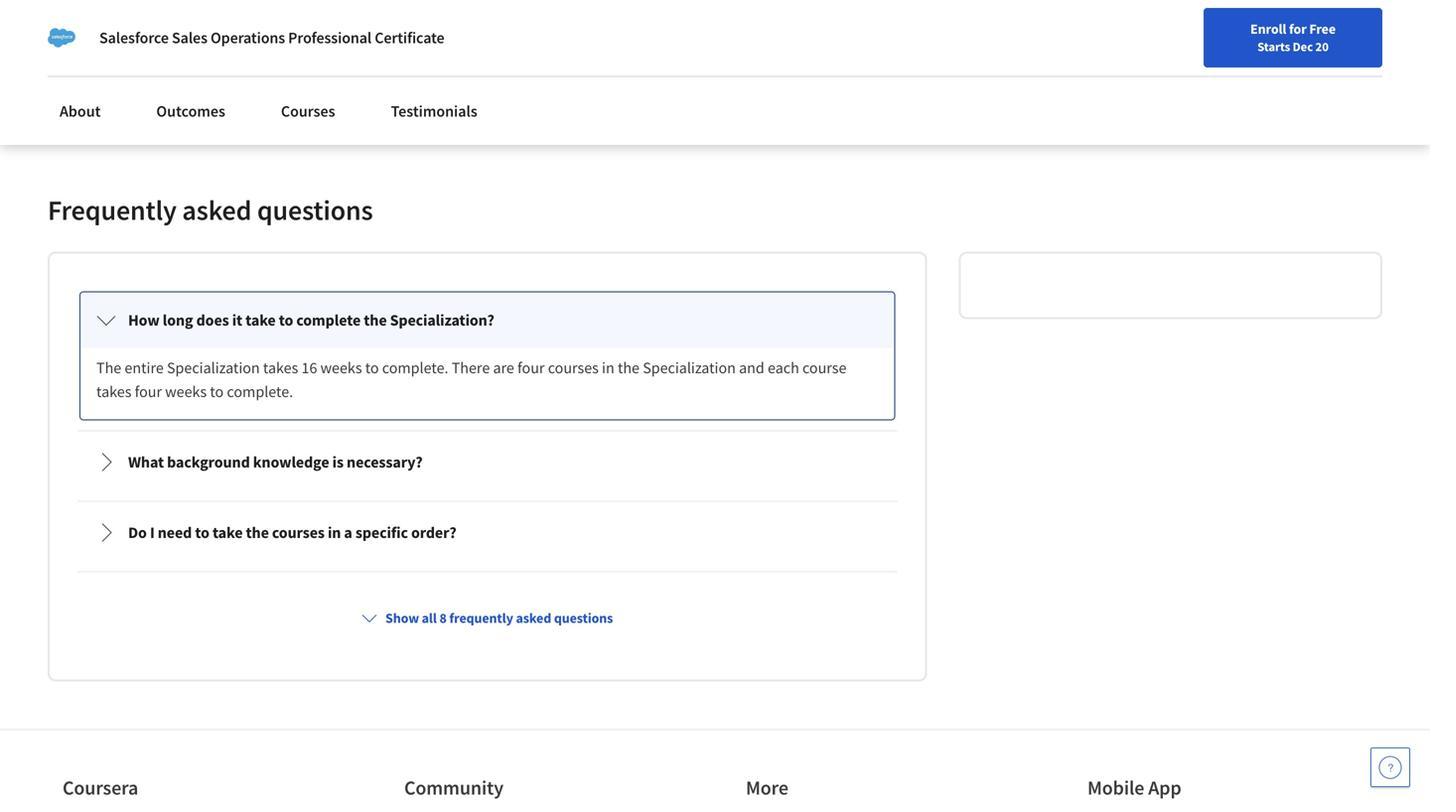 Task type: locate. For each thing, give the bounding box(es) containing it.
there
[[452, 358, 490, 378]]

2 specialization from the left
[[643, 358, 736, 378]]

four right are in the top of the page
[[518, 358, 545, 378]]

operations
[[211, 28, 285, 48]]

courses link
[[269, 89, 347, 133]]

weeks
[[320, 358, 362, 378], [165, 382, 207, 402]]

specialization left and
[[643, 358, 736, 378]]

background
[[167, 452, 250, 472]]

1 vertical spatial courses
[[272, 523, 325, 543]]

does
[[196, 310, 229, 330]]

1 vertical spatial take
[[213, 523, 243, 543]]

testimonials link
[[379, 89, 489, 133]]

do i need to take the courses in a specific order?
[[128, 523, 457, 543]]

1 horizontal spatial take
[[245, 310, 276, 330]]

weeks right 16
[[320, 358, 362, 378]]

coursera
[[63, 776, 138, 800]]

specialization?
[[390, 310, 494, 330]]

1 horizontal spatial complete.
[[382, 358, 448, 378]]

certificate
[[375, 28, 444, 48]]

1 vertical spatial weeks
[[165, 382, 207, 402]]

0 horizontal spatial asked
[[182, 193, 252, 227]]

0 vertical spatial take
[[245, 310, 276, 330]]

necessary?
[[347, 452, 423, 472]]

take right the it on the top of the page
[[245, 310, 276, 330]]

complete. up 'what background knowledge is necessary?'
[[227, 382, 293, 402]]

courses right are in the top of the page
[[548, 358, 599, 378]]

1 horizontal spatial questions
[[554, 609, 613, 627]]

1 horizontal spatial in
[[602, 358, 615, 378]]

salesforce image
[[48, 24, 75, 52]]

what background knowledge is necessary?
[[128, 452, 423, 472]]

0 vertical spatial questions
[[257, 193, 373, 227]]

to up background
[[210, 382, 224, 402]]

1 vertical spatial takes
[[96, 382, 132, 402]]

what
[[128, 452, 164, 472]]

collapsed list
[[73, 285, 901, 807]]

0 horizontal spatial courses
[[272, 523, 325, 543]]

is
[[332, 452, 344, 472]]

0 vertical spatial complete.
[[382, 358, 448, 378]]

1 vertical spatial the
[[618, 358, 640, 378]]

takes
[[263, 358, 298, 378], [96, 382, 132, 402]]

course
[[802, 358, 847, 378]]

1 vertical spatial complete.
[[227, 382, 293, 402]]

takes left 16
[[263, 358, 298, 378]]

0 horizontal spatial take
[[213, 523, 243, 543]]

1 horizontal spatial the
[[364, 310, 387, 330]]

courses left a
[[272, 523, 325, 543]]

knowledge
[[253, 452, 329, 472]]

asked
[[182, 193, 252, 227], [516, 609, 551, 627]]

in
[[602, 358, 615, 378], [328, 523, 341, 543]]

1 horizontal spatial specialization
[[643, 358, 736, 378]]

the
[[364, 310, 387, 330], [618, 358, 640, 378], [246, 523, 269, 543]]

0 vertical spatial asked
[[182, 193, 252, 227]]

1 vertical spatial in
[[328, 523, 341, 543]]

2 vertical spatial the
[[246, 523, 269, 543]]

salesforce
[[99, 28, 169, 48]]

0 horizontal spatial the
[[246, 523, 269, 543]]

1 horizontal spatial four
[[518, 358, 545, 378]]

show
[[385, 609, 419, 627]]

0 horizontal spatial four
[[135, 382, 162, 402]]

to right need
[[195, 523, 209, 543]]

menu item
[[1051, 20, 1178, 84]]

how long does it take to complete the specialization?
[[128, 310, 494, 330]]

do i need to take the courses in a specific order? button
[[80, 505, 894, 561]]

0 horizontal spatial specialization
[[167, 358, 260, 378]]

enroll for free starts dec 20
[[1250, 20, 1336, 55]]

to
[[279, 310, 293, 330], [365, 358, 379, 378], [210, 382, 224, 402], [195, 523, 209, 543]]

takes down the in the left top of the page
[[96, 382, 132, 402]]

0 vertical spatial the
[[364, 310, 387, 330]]

0 horizontal spatial weeks
[[165, 382, 207, 402]]

help center image
[[1379, 756, 1402, 780]]

all
[[422, 609, 437, 627]]

0 vertical spatial in
[[602, 358, 615, 378]]

frequently
[[449, 609, 513, 627]]

are
[[493, 358, 514, 378]]

specialization down does at top
[[167, 358, 260, 378]]

to right 16
[[365, 358, 379, 378]]

1 horizontal spatial takes
[[263, 358, 298, 378]]

1 vertical spatial questions
[[554, 609, 613, 627]]

0 vertical spatial courses
[[548, 358, 599, 378]]

four down entire
[[135, 382, 162, 402]]

1 horizontal spatial courses
[[548, 358, 599, 378]]

take right need
[[213, 523, 243, 543]]

complete. down specialization?
[[382, 358, 448, 378]]

courses
[[548, 358, 599, 378], [272, 523, 325, 543]]

take for it
[[245, 310, 276, 330]]

mobile
[[1088, 776, 1145, 800]]

to left complete
[[279, 310, 293, 330]]

how
[[128, 310, 160, 330]]

specialization
[[167, 358, 260, 378], [643, 358, 736, 378]]

0 horizontal spatial takes
[[96, 382, 132, 402]]

0 horizontal spatial complete.
[[227, 382, 293, 402]]

weeks down long
[[165, 382, 207, 402]]

complete.
[[382, 358, 448, 378], [227, 382, 293, 402]]

in inside the entire specialization takes 16 weeks to complete. there are four courses in the specialization and each course takes four weeks to complete.
[[602, 358, 615, 378]]

what background knowledge is necessary? button
[[80, 434, 894, 490]]

questions
[[257, 193, 373, 227], [554, 609, 613, 627]]

20
[[1316, 39, 1329, 55]]

each
[[768, 358, 799, 378]]

free
[[1309, 20, 1336, 38]]

take for to
[[213, 523, 243, 543]]

None search field
[[283, 12, 611, 52]]

2 horizontal spatial the
[[618, 358, 640, 378]]

it
[[232, 310, 242, 330]]

0 horizontal spatial in
[[328, 523, 341, 543]]

1 vertical spatial asked
[[516, 609, 551, 627]]

take
[[245, 310, 276, 330], [213, 523, 243, 543]]

1 horizontal spatial weeks
[[320, 358, 362, 378]]

1 horizontal spatial asked
[[516, 609, 551, 627]]

four
[[518, 358, 545, 378], [135, 382, 162, 402]]

the
[[96, 358, 121, 378]]

coursera image
[[24, 16, 150, 48]]

complete
[[296, 310, 361, 330]]



Task type: vqa. For each thing, say whether or not it's contained in the screenshot.
"Fastest-"
no



Task type: describe. For each thing, give the bounding box(es) containing it.
starts
[[1258, 39, 1290, 55]]

testimonials
[[391, 101, 477, 121]]

the inside how long does it take to complete the specialization? dropdown button
[[364, 310, 387, 330]]

do
[[128, 523, 147, 543]]

in inside dropdown button
[[328, 523, 341, 543]]

enroll
[[1250, 20, 1287, 38]]

frequently
[[48, 193, 177, 227]]

for
[[1289, 20, 1307, 38]]

the inside the entire specialization takes 16 weeks to complete. there are four courses in the specialization and each course takes four weeks to complete.
[[618, 358, 640, 378]]

courses inside dropdown button
[[272, 523, 325, 543]]

the entire specialization takes 16 weeks to complete. there are four courses in the specialization and each course takes four weeks to complete.
[[96, 358, 850, 402]]

outcomes link
[[144, 89, 237, 133]]

how long does it take to complete the specialization? button
[[80, 292, 894, 348]]

questions inside dropdown button
[[554, 609, 613, 627]]

salesforce sales operations professional certificate
[[99, 28, 444, 48]]

about link
[[48, 89, 113, 133]]

long
[[163, 310, 193, 330]]

show notifications image
[[1199, 25, 1223, 49]]

app
[[1148, 776, 1182, 800]]

and
[[739, 358, 765, 378]]

0 vertical spatial four
[[518, 358, 545, 378]]

0 vertical spatial weeks
[[320, 358, 362, 378]]

dec
[[1293, 39, 1313, 55]]

sales
[[172, 28, 207, 48]]

entire
[[125, 358, 164, 378]]

courses
[[281, 101, 335, 121]]

asked inside dropdown button
[[516, 609, 551, 627]]

8
[[439, 609, 447, 627]]

show all 8 frequently asked questions button
[[354, 600, 621, 636]]

specific
[[355, 523, 408, 543]]

1 specialization from the left
[[167, 358, 260, 378]]

1 vertical spatial four
[[135, 382, 162, 402]]

0 vertical spatial takes
[[263, 358, 298, 378]]

about
[[60, 101, 101, 121]]

a
[[344, 523, 352, 543]]

community
[[404, 776, 504, 800]]

order?
[[411, 523, 457, 543]]

frequently asked questions
[[48, 193, 373, 227]]

outcomes
[[156, 101, 225, 121]]

0 horizontal spatial questions
[[257, 193, 373, 227]]

more
[[746, 776, 789, 800]]

courses inside the entire specialization takes 16 weeks to complete. there are four courses in the specialization and each course takes four weeks to complete.
[[548, 358, 599, 378]]

mobile app
[[1088, 776, 1182, 800]]

i
[[150, 523, 155, 543]]

professional
[[288, 28, 372, 48]]

show all 8 frequently asked questions
[[385, 609, 613, 627]]

the inside do i need to take the courses in a specific order? dropdown button
[[246, 523, 269, 543]]

need
[[158, 523, 192, 543]]

16
[[301, 358, 317, 378]]



